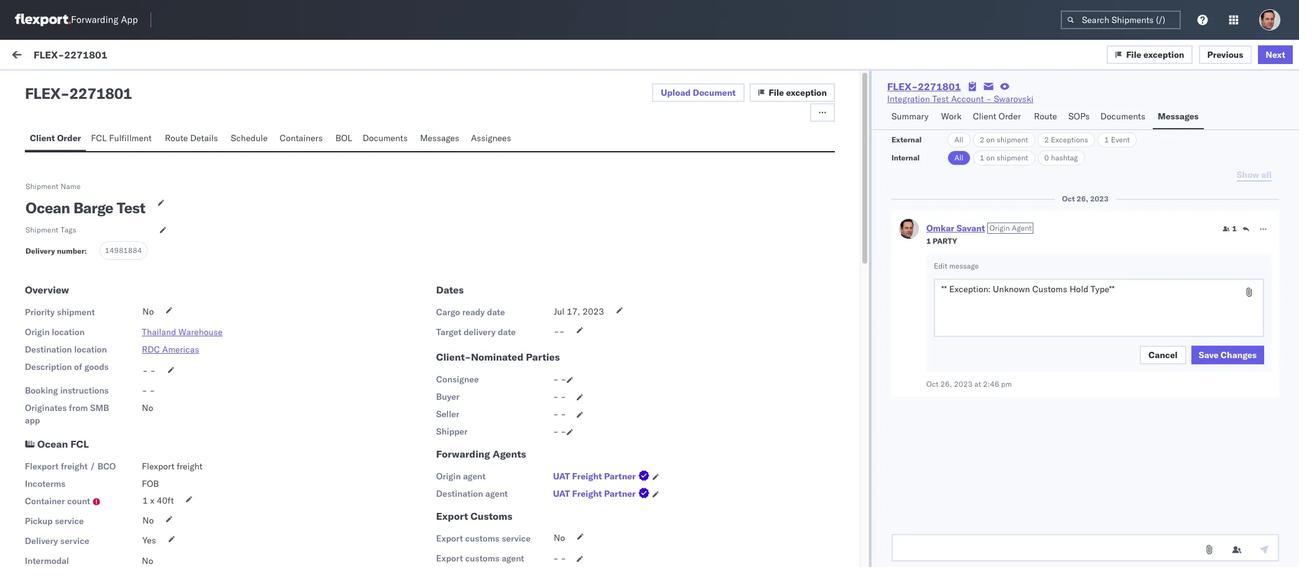 Task type: locate. For each thing, give the bounding box(es) containing it.
consignee
[[436, 374, 479, 385]]

omkar savant up messaging
[[60, 179, 116, 190]]

savant up party on the top of the page
[[957, 223, 985, 234]]

1 vertical spatial file
[[769, 87, 784, 98]]

omkar savant up (air
[[60, 520, 116, 531]]

location
[[52, 327, 85, 338], [74, 344, 107, 355]]

route inside route button
[[1034, 111, 1058, 122]]

1 vertical spatial flex-2271801
[[888, 80, 961, 93]]

2023
[[1091, 194, 1109, 204], [583, 306, 604, 317], [954, 380, 973, 389]]

2023 left at
[[954, 380, 973, 389]]

parties
[[526, 351, 560, 363]]

2 2:45 from the top
[[497, 461, 516, 472]]

ocean down the shipment name
[[26, 199, 70, 217]]

priority
[[25, 307, 55, 318]]

flex
[[25, 84, 60, 103]]

assignees
[[471, 133, 511, 144]]

0 vertical spatial all
[[955, 135, 964, 144]]

my
[[12, 48, 32, 65]]

save changes
[[1199, 350, 1257, 361]]

2 omkar savant from the top
[[60, 238, 116, 249]]

pm for comment
[[518, 131, 531, 142]]

1 vertical spatial forwarding
[[436, 448, 490, 461]]

1 vertical spatial freight
[[572, 489, 602, 500]]

3 export from the top
[[436, 553, 463, 565]]

upload document
[[661, 87, 736, 98]]

all for 2
[[955, 135, 964, 144]]

1 uat freight partner from the top
[[553, 471, 636, 482]]

2271801 down import
[[69, 84, 132, 103]]

0 vertical spatial exception
[[1144, 49, 1185, 60]]

shipment up latent
[[26, 182, 58, 191]]

target
[[436, 327, 462, 338]]

recovery)
[[106, 540, 150, 552]]

count
[[67, 496, 90, 507]]

26, up buyer
[[455, 380, 468, 391]]

agent
[[1012, 223, 1032, 233]]

1 all from the top
[[955, 135, 964, 144]]

1 horizontal spatial external
[[892, 135, 922, 144]]

0 horizontal spatial warehouse
[[86, 379, 132, 390]]

pm down agents
[[518, 461, 531, 472]]

0 horizontal spatial route
[[165, 133, 188, 144]]

2 resize handle column header from the left
[[701, 104, 716, 568]]

oct 26, 2023, 2:45 pm pdt
[[438, 380, 549, 391], [438, 461, 549, 472]]

final
[[37, 484, 55, 495]]

ocean for ocean fcl
[[37, 438, 68, 451]]

uat freight partner link for origin agent
[[553, 471, 652, 483]]

1 horizontal spatial fcl
[[91, 133, 107, 144]]

1 vertical spatial order
[[57, 133, 81, 144]]

messages for messages button to the right
[[1158, 111, 1199, 122]]

uat
[[553, 471, 570, 482], [553, 489, 570, 500]]

0 vertical spatial flex- 458574
[[1005, 131, 1064, 142]]

external (3)
[[20, 79, 71, 90]]

1 2023, from the top
[[470, 131, 495, 142]]

shipment up delivery number :
[[26, 225, 58, 235]]

2 on from the top
[[987, 153, 995, 162]]

458574 down route button
[[1031, 131, 1064, 142]]

2 vertical spatial origin
[[436, 471, 461, 482]]

origin left agent on the top
[[990, 223, 1010, 233]]

2 pm from the top
[[518, 309, 531, 321]]

0 vertical spatial ocean
[[26, 199, 70, 217]]

location for origin location
[[52, 327, 85, 338]]

import
[[93, 51, 119, 62]]

1 freight from the top
[[572, 471, 602, 482]]

oct 26, 2023 at 2:46 pm
[[927, 380, 1012, 389]]

0 vertical spatial delivery
[[26, 246, 55, 256]]

1 vertical spatial delivery
[[25, 536, 58, 547]]

0 vertical spatial uat freight partner link
[[553, 471, 652, 483]]

1 flex- 458574 from the top
[[1005, 131, 1064, 142]]

1 vertical spatial client order
[[30, 133, 81, 144]]

1 horizontal spatial schedule
[[231, 133, 268, 144]]

0 horizontal spatial work
[[122, 51, 142, 62]]

delivery service
[[25, 536, 89, 547]]

route left details
[[165, 133, 188, 144]]

0 vertical spatial date
[[487, 307, 505, 318]]

omkar savant down tags
[[60, 238, 116, 249]]

schedule right recovery)
[[152, 540, 191, 552]]

2023, down the forwarding agents
[[470, 461, 495, 472]]

shipment name
[[26, 182, 81, 191]]

2 shipment from the top
[[26, 225, 58, 235]]

forwarding left 'app'
[[71, 14, 118, 26]]

internal inside 'button'
[[83, 79, 114, 90]]

1 vertical spatial date
[[498, 327, 516, 338]]

oct left assignees
[[438, 131, 452, 142]]

this
[[150, 403, 165, 414]]

partner
[[604, 471, 636, 482], [604, 489, 636, 500]]

1 vertical spatial oct 26, 2023, 2:45 pm pdt
[[438, 461, 549, 472]]

1 vertical spatial all button
[[948, 151, 971, 166]]

1 vertical spatial work
[[942, 111, 962, 122]]

external for external
[[892, 135, 922, 144]]

pm right 4:23
[[518, 131, 531, 142]]

flexport up the fob
[[142, 461, 174, 472]]

0 vertical spatial client order
[[973, 111, 1021, 122]]

5 omkar savant from the top
[[60, 439, 116, 450]]

work up external (3)
[[36, 48, 68, 65]]

2:46
[[983, 380, 1000, 389]]

0 vertical spatial all button
[[948, 133, 971, 148]]

2 customs from the top
[[465, 553, 500, 565]]

flex- 458574 for latent
[[1005, 190, 1064, 202]]

on for 2
[[987, 135, 995, 144]]

all button for 1
[[948, 151, 971, 166]]

destination location
[[25, 344, 107, 355]]

2023,
[[470, 131, 495, 142], [470, 309, 495, 321], [470, 380, 495, 391], [470, 461, 495, 472], [470, 542, 495, 553]]

2 for 2 on shipment
[[980, 135, 985, 144]]

0 horizontal spatial forwarding
[[71, 14, 118, 26]]

delivery up am
[[26, 246, 55, 256]]

1 uat from the top
[[553, 471, 570, 482]]

26, left assignees
[[455, 131, 468, 142]]

client for the right client order button
[[973, 111, 997, 122]]

1 horizontal spatial test
[[933, 93, 949, 105]]

than
[[153, 472, 171, 483]]

customs up export customs agent
[[465, 533, 500, 545]]

1 2 from the left
[[980, 135, 985, 144]]

am
[[42, 259, 54, 270]]

0 vertical spatial 2:45
[[497, 380, 516, 391]]

schedule right details
[[231, 133, 268, 144]]

0 vertical spatial freight
[[572, 471, 602, 482]]

1 exception: from the top
[[40, 379, 84, 390]]

export customs service
[[436, 533, 531, 545]]

uat freight partner link
[[553, 471, 652, 483], [553, 488, 652, 500]]

no up waka
[[143, 306, 154, 317]]

1 all button from the top
[[948, 133, 971, 148]]

1 vertical spatial flex- 458574
[[1005, 190, 1064, 202]]

work right related
[[1033, 108, 1050, 117]]

2023, up target delivery date
[[470, 309, 495, 321]]

omkar up the whatever floats
[[60, 298, 87, 309]]

work right import
[[122, 51, 142, 62]]

1 omkar savant from the top
[[60, 179, 116, 190]]

omkar savant button
[[927, 223, 985, 234]]

1 458574 from the top
[[1031, 131, 1064, 142]]

2 uat freight partner from the top
[[553, 489, 636, 500]]

documents right bol 'button'
[[363, 133, 408, 144]]

0 vertical spatial external
[[20, 79, 53, 90]]

2023, for we
[[470, 461, 495, 472]]

exception: for exception: (air recovery) schedule
[[40, 540, 84, 552]]

1 uat freight partner link from the top
[[553, 471, 652, 483]]

1 customs from the top
[[465, 533, 500, 545]]

26, up export customs agent
[[455, 542, 468, 553]]

1 vertical spatial schedule
[[152, 540, 191, 552]]

0 horizontal spatial work
[[36, 48, 68, 65]]

origin down priority
[[25, 327, 50, 338]]

delivery up count
[[57, 484, 88, 495]]

2023, down nominated
[[470, 380, 495, 391]]

oct 26, 2023, 2:45 pm pdt down nominated
[[438, 380, 549, 391]]

uat freight partner for origin agent
[[553, 471, 636, 482]]

origin up destination agent
[[436, 471, 461, 482]]

whatever floats
[[37, 319, 99, 330]]

no right deal
[[142, 403, 153, 414]]

destination
[[25, 344, 72, 355], [436, 489, 483, 500]]

shipment for shipment tags
[[26, 225, 58, 235]]

1 horizontal spatial 2
[[1045, 135, 1049, 144]]

omkar savant up floats
[[60, 298, 116, 309]]

1 on shipment
[[980, 153, 1029, 162]]

0 vertical spatial schedule
[[231, 133, 268, 144]]

this
[[37, 403, 54, 414]]

order for the left client order button
[[57, 133, 81, 144]]

0 vertical spatial export
[[436, 510, 468, 523]]

exception: up intermodal
[[40, 540, 84, 552]]

1 vertical spatial partner
[[604, 489, 636, 500]]

458574 for comment
[[1031, 131, 1064, 142]]

2023 for jul 17, 2023
[[583, 306, 604, 317]]

description
[[25, 362, 72, 373]]

file down 'search shipments (/)' text box
[[1127, 49, 1142, 60]]

1 resize handle column header from the left
[[418, 104, 433, 568]]

external inside external (3) button
[[20, 79, 53, 90]]

exception:
[[40, 379, 84, 390], [40, 540, 84, 552]]

1 partner from the top
[[604, 471, 636, 482]]

6 omkar savant from the top
[[60, 520, 116, 531]]

0 vertical spatial client
[[973, 111, 997, 122]]

delivery for delivery number :
[[26, 246, 55, 256]]

latent messaging test.
[[37, 200, 127, 211]]

omkar up flexport freight / bco
[[60, 439, 87, 450]]

export for export customs agent
[[436, 553, 463, 565]]

client order button up the shipment name
[[25, 127, 86, 151]]

0 horizontal spatial 2
[[980, 135, 985, 144]]

fcl up 'notifying'
[[70, 438, 89, 451]]

0 vertical spatial flex-2271801
[[34, 48, 107, 61]]

2 freight from the top
[[572, 489, 602, 500]]

no right 2:44
[[554, 533, 565, 544]]

5 2023, from the top
[[470, 542, 495, 553]]

pm down parties
[[518, 380, 531, 391]]

2:45 down client-nominated parties
[[497, 380, 516, 391]]

1 shipment from the top
[[26, 182, 58, 191]]

0 horizontal spatial file exception
[[769, 87, 827, 98]]

1 horizontal spatial 2023
[[954, 380, 973, 389]]

documents for "documents" button to the right
[[1101, 111, 1146, 122]]

1 vertical spatial shipment
[[26, 225, 58, 235]]

1 oct 26, 2023, 2:45 pm pdt from the top
[[438, 380, 549, 391]]

1 pdt from the top
[[533, 131, 549, 142]]

test down flex-2271801 link
[[933, 93, 949, 105]]

0 vertical spatial warehouse
[[178, 327, 223, 338]]

0 horizontal spatial delivery
[[57, 484, 88, 495]]

messages for the leftmost messages button
[[420, 133, 459, 144]]

0 horizontal spatial external
[[20, 79, 53, 90]]

(3)
[[55, 79, 71, 90]]

26, up 'target'
[[455, 309, 468, 321]]

0 vertical spatial shipment
[[26, 182, 58, 191]]

1 horizontal spatial client order
[[973, 111, 1021, 122]]

rdc americas link
[[142, 344, 199, 355]]

2023, for whatever
[[470, 309, 495, 321]]

2 for 2 exceptions
[[1045, 135, 1049, 144]]

omkar savant origin agent
[[927, 223, 1032, 234]]

2 flexport from the left
[[142, 461, 174, 472]]

2 export from the top
[[436, 533, 463, 545]]

1 pm from the top
[[518, 131, 531, 142]]

1 vertical spatial warehouse
[[86, 379, 132, 390]]

document
[[693, 87, 736, 98]]

route for route
[[1034, 111, 1058, 122]]

agent up destination agent
[[463, 471, 486, 482]]

4 2023, from the top
[[470, 461, 495, 472]]

customs for service
[[465, 533, 500, 545]]

omkar savant for commendation
[[60, 238, 116, 249]]

1 horizontal spatial exception
[[1144, 49, 1185, 60]]

1 horizontal spatial documents button
[[1096, 105, 1153, 129]]

shipment up 1 on shipment
[[997, 135, 1029, 144]]

export down export customs service
[[436, 553, 463, 565]]

on down 2 on shipment
[[987, 153, 995, 162]]

2 partner from the top
[[604, 489, 636, 500]]

:
[[85, 246, 87, 256]]

0 horizontal spatial exception
[[786, 87, 827, 98]]

omkar savant up 'notifying'
[[60, 439, 116, 450]]

2 458574 from the top
[[1031, 190, 1064, 202]]

-
[[60, 84, 69, 103], [987, 93, 992, 105], [554, 326, 559, 337], [559, 326, 565, 337], [143, 365, 148, 377], [150, 365, 156, 377], [553, 374, 559, 385], [561, 374, 566, 385], [142, 385, 147, 396], [150, 385, 155, 396], [553, 392, 559, 403], [561, 392, 566, 403], [553, 409, 559, 420], [561, 409, 566, 420], [553, 426, 559, 438], [561, 426, 566, 438], [553, 553, 559, 565], [561, 553, 566, 565]]

integration test account - swarovski
[[888, 93, 1034, 105]]

buyer
[[436, 392, 460, 403]]

pdt for comment
[[533, 131, 549, 142]]

0 horizontal spatial destination
[[25, 344, 72, 355]]

savant right "of"
[[89, 358, 116, 369]]

documents button up event
[[1096, 105, 1153, 129]]

1 horizontal spatial route
[[1034, 111, 1058, 122]]

with
[[131, 403, 148, 414]]

oct up export customs agent
[[438, 542, 452, 553]]

your
[[138, 460, 155, 471]]

1 horizontal spatial forwarding
[[436, 448, 490, 461]]

internal for internal
[[892, 153, 920, 162]]

1 for 1
[[1233, 224, 1237, 233]]

fcl left fulfillment
[[91, 133, 107, 144]]

0 vertical spatial work
[[36, 48, 68, 65]]

shipment for shipment name
[[26, 182, 58, 191]]

1 vertical spatial uat freight partner
[[553, 489, 636, 500]]

0 vertical spatial on
[[987, 135, 995, 144]]

external for external (3)
[[20, 79, 53, 90]]

458574 down 0
[[1031, 190, 1064, 202]]

commendation
[[85, 259, 144, 270]]

flex- 458574 for comment
[[1005, 131, 1064, 142]]

number
[[57, 246, 85, 256]]

3 pm from the top
[[518, 380, 531, 391]]

external down summary button
[[892, 135, 922, 144]]

agent
[[463, 471, 486, 482], [486, 489, 508, 500], [502, 553, 524, 565]]

no
[[143, 306, 154, 317], [142, 403, 153, 414], [143, 515, 154, 527], [554, 533, 565, 544], [142, 556, 153, 567]]

2 oct 26, 2023, 2:45 pm pdt from the top
[[438, 461, 549, 472]]

None text field
[[892, 535, 1280, 562]]

ocean up are at the left
[[37, 438, 68, 451]]

0 horizontal spatial order
[[57, 133, 81, 144]]

forwarding app link
[[15, 14, 138, 26]]

all button for 2
[[948, 133, 971, 148]]

test right the barge
[[117, 199, 145, 217]]

date down '3:30'
[[498, 327, 516, 338]]

1 horizontal spatial file exception
[[1127, 49, 1185, 60]]

2271801 down forwarding app link
[[64, 48, 107, 61]]

3 omkar savant from the top
[[60, 298, 116, 309]]

1 vertical spatial test
[[117, 199, 145, 217]]

client
[[973, 111, 997, 122], [30, 133, 55, 144]]

export for export customs
[[436, 510, 468, 523]]

2 all from the top
[[955, 153, 964, 162]]

pm
[[518, 131, 531, 142], [518, 309, 531, 321], [518, 380, 531, 391], [518, 461, 531, 472], [518, 542, 531, 553]]

2 pdt from the top
[[533, 309, 549, 321]]

1 vertical spatial customs
[[465, 553, 500, 565]]

upload document button
[[652, 83, 745, 102]]

1 vertical spatial on
[[987, 153, 995, 162]]

2023 for oct 26, 2023
[[1091, 194, 1109, 204]]

2 2 from the left
[[1045, 135, 1049, 144]]

priority shipment
[[25, 307, 95, 318]]

2 uat from the top
[[553, 489, 570, 500]]

1 vertical spatial uat
[[553, 489, 570, 500]]

resize handle column header
[[418, 104, 433, 568], [701, 104, 716, 568], [984, 104, 999, 568], [1268, 104, 1283, 568]]

order
[[999, 111, 1021, 122], [57, 133, 81, 144]]

0 vertical spatial order
[[999, 111, 1021, 122]]

deal
[[95, 403, 112, 414]]

pdt for we
[[533, 461, 549, 472]]

freight right than
[[177, 461, 203, 472]]

omkar
[[60, 179, 87, 190], [927, 223, 955, 234], [60, 238, 87, 249], [60, 298, 87, 309], [60, 358, 87, 369], [60, 439, 87, 450], [60, 520, 87, 531]]

1 horizontal spatial messages
[[1158, 111, 1199, 122]]

oct 26, 2023, 2:45 pm pdt down the forwarding agents
[[438, 461, 549, 472]]

0 horizontal spatial 2023
[[583, 306, 604, 317]]

2 up 1 on shipment
[[980, 135, 985, 144]]

1 vertical spatial 2:45
[[497, 461, 516, 472]]

client order for the left client order button
[[30, 133, 81, 144]]

1 horizontal spatial documents
[[1101, 111, 1146, 122]]

2 exception: from the top
[[40, 540, 84, 552]]

client down flex
[[30, 133, 55, 144]]

0 horizontal spatial file
[[769, 87, 784, 98]]

1 on from the top
[[987, 135, 995, 144]]

4 pm from the top
[[518, 461, 531, 472]]

flexport up incoterms
[[25, 461, 59, 472]]

origin location
[[25, 327, 85, 338]]

delivery down pickup
[[25, 536, 58, 547]]

0 vertical spatial location
[[52, 327, 85, 338]]

expected.
[[173, 472, 212, 483]]

internal left (0)
[[83, 79, 114, 90]]

1 vertical spatial messages
[[420, 133, 459, 144]]

2:45 down agents
[[497, 461, 516, 472]]

4 pdt from the top
[[533, 461, 549, 472]]

agent for destination agent
[[486, 489, 508, 500]]

0 horizontal spatial documents button
[[358, 127, 415, 151]]

(0)
[[116, 79, 132, 90]]

barge
[[73, 199, 113, 217]]

agent down 2:44
[[502, 553, 524, 565]]

flex-
[[34, 48, 64, 61], [888, 80, 918, 93], [1005, 131, 1031, 142], [1005, 190, 1031, 202], [1005, 250, 1031, 261], [1005, 380, 1031, 391]]

shipment
[[26, 182, 58, 191], [26, 225, 58, 235]]

this is a great deal
[[37, 403, 112, 414]]

1 vertical spatial internal
[[892, 153, 920, 162]]

0 vertical spatial file
[[1127, 49, 1142, 60]]

seller
[[436, 409, 460, 420]]

from
[[69, 403, 88, 414]]

order for the right client order button
[[999, 111, 1021, 122]]

soon
[[88, 496, 107, 507]]

2 vertical spatial 2023
[[954, 380, 973, 389]]

boat!
[[121, 319, 141, 330]]

pm right '3:30'
[[518, 309, 531, 321]]

next button
[[1259, 45, 1293, 64]]

thailand warehouse link
[[142, 327, 223, 338]]

1 vertical spatial location
[[74, 344, 107, 355]]

2 2023, from the top
[[470, 309, 495, 321]]

0 vertical spatial route
[[1034, 111, 1058, 122]]

2 uat freight partner link from the top
[[553, 488, 652, 500]]

order down swarovski
[[999, 111, 1021, 122]]

1 vertical spatial route
[[165, 133, 188, 144]]

2 flex- 458574 from the top
[[1005, 190, 1064, 202]]

we
[[37, 460, 50, 471]]

1 horizontal spatial file
[[1127, 49, 1142, 60]]

description of goods
[[25, 362, 109, 373]]

1 export from the top
[[436, 510, 468, 523]]

warehouse up americas
[[178, 327, 223, 338]]

no up yes
[[143, 515, 154, 527]]

1 vertical spatial external
[[892, 135, 922, 144]]

origin inside omkar savant origin agent
[[990, 223, 1010, 233]]

2 freight from the left
[[177, 461, 203, 472]]

1 freight from the left
[[61, 461, 88, 472]]

client order down swarovski
[[973, 111, 1021, 122]]

1 horizontal spatial internal
[[892, 153, 920, 162]]

partner for origin agent
[[604, 471, 636, 482]]

0 horizontal spatial origin
[[25, 327, 50, 338]]

0 horizontal spatial schedule
[[152, 540, 191, 552]]

0 horizontal spatial freight
[[61, 461, 88, 472]]

forwarding app
[[71, 14, 138, 26]]

date right ready
[[487, 307, 505, 318]]

2 all button from the top
[[948, 151, 971, 166]]

0 horizontal spatial test
[[117, 199, 145, 217]]

- - for buyer
[[553, 392, 566, 403]]

integration
[[888, 93, 930, 105]]

1 vertical spatial delivery
[[57, 484, 88, 495]]

fcl
[[91, 133, 107, 144], [70, 438, 89, 451]]

1 vertical spatial export
[[436, 533, 463, 545]]

2 vertical spatial export
[[436, 553, 463, 565]]

messages button
[[1153, 105, 1204, 129], [415, 127, 466, 151]]

route inside route details button
[[165, 133, 188, 144]]

account
[[951, 93, 984, 105]]

exception: down 'description of goods'
[[40, 379, 84, 390]]

external left (3) in the left top of the page
[[20, 79, 53, 90]]

omkar up delivery service on the left bottom of the page
[[60, 520, 87, 531]]

1 flexport from the left
[[25, 461, 59, 472]]



Task type: describe. For each thing, give the bounding box(es) containing it.
route for route details
[[165, 133, 188, 144]]

save changes button
[[1192, 346, 1265, 365]]

export customs
[[436, 510, 513, 523]]

omkar down destination location
[[60, 358, 87, 369]]

- - for description of goods
[[143, 365, 156, 377]]

rdc americas
[[142, 344, 199, 355]]

26, left at
[[941, 380, 952, 389]]

messaging
[[65, 200, 107, 211]]

work inside 'button'
[[942, 111, 962, 122]]

omkar up 1 party button
[[927, 223, 955, 234]]

origin for origin agent
[[436, 471, 461, 482]]

pickup
[[25, 516, 53, 527]]

cargo
[[79, 472, 100, 483]]

is
[[56, 403, 63, 414]]

boat! waka waka!
[[121, 319, 192, 330]]

origin for origin location
[[25, 327, 50, 338]]

waka
[[144, 319, 166, 330]]

omkar up latent messaging test.
[[60, 179, 87, 190]]

client-nominated parties
[[436, 351, 560, 363]]

report
[[146, 259, 170, 270]]

client-
[[436, 351, 471, 363]]

14981884
[[105, 246, 142, 255]]

flex- down agent on the top
[[1005, 250, 1031, 261]]

0 horizontal spatial messages button
[[415, 127, 466, 151]]

destination agent
[[436, 489, 508, 500]]

1 party button
[[927, 235, 958, 246]]

freight for flexport freight / bco
[[61, 461, 88, 472]]

destination for destination agent
[[436, 489, 483, 500]]

internal for internal (0)
[[83, 79, 114, 90]]

- - for export customs agent
[[553, 553, 566, 565]]

flex- up integration
[[888, 80, 918, 93]]

flexport. image
[[15, 14, 71, 26]]

a
[[65, 403, 70, 414]]

swarovski
[[994, 93, 1034, 105]]

great
[[72, 403, 92, 414]]

incoterms
[[25, 479, 66, 490]]

0 horizontal spatial client order button
[[25, 127, 86, 151]]

party
[[933, 237, 958, 246]]

forwarding for forwarding app
[[71, 14, 118, 26]]

documents for left "documents" button
[[363, 133, 408, 144]]

floats
[[77, 319, 99, 330]]

3 pdt from the top
[[533, 380, 549, 391]]

we are notifying you that your shipment, k unloading cargo takes longer than expected. final delivery
[[37, 460, 212, 495]]

containers
[[280, 133, 323, 144]]

internal (0) button
[[78, 73, 140, 98]]

thailand warehouse
[[142, 327, 223, 338]]

thailand
[[142, 327, 176, 338]]

bol
[[336, 133, 352, 144]]

flexport for flexport freight / bco
[[25, 461, 59, 472]]

1 for 1 party
[[927, 237, 931, 246]]

fcl fulfillment
[[91, 133, 152, 144]]

agents
[[493, 448, 526, 461]]

savant up the barge
[[89, 179, 116, 190]]

target delivery date
[[436, 327, 516, 338]]

agent for origin agent
[[463, 471, 486, 482]]

work for related
[[1033, 108, 1050, 117]]

forwarding for forwarding agents
[[436, 448, 490, 461]]

flex- up agent on the top
[[1005, 190, 1031, 202]]

possible.
[[120, 496, 156, 507]]

smb
[[90, 403, 109, 414]]

1 for 1 event
[[1105, 135, 1109, 144]]

are
[[52, 460, 64, 471]]

pdt for whatever
[[533, 309, 549, 321]]

work for my
[[36, 48, 68, 65]]

x
[[150, 495, 155, 507]]

1 vertical spatial exception
[[786, 87, 827, 98]]

location for destination location
[[74, 344, 107, 355]]

fcl fulfillment button
[[86, 127, 160, 151]]

that
[[120, 460, 136, 471]]

oct up 'target'
[[438, 309, 452, 321]]

1854269
[[1031, 250, 1069, 261]]

pm for we
[[518, 461, 531, 472]]

flex- down related
[[1005, 131, 1031, 142]]

no for priority shipment
[[143, 306, 154, 317]]

freight for origin agent
[[572, 471, 602, 482]]

understanding shipment as soon
[[37, 484, 248, 507]]

you
[[104, 460, 118, 471]]

0 vertical spatial file exception
[[1127, 49, 1185, 60]]

1 for 1 x 40ft
[[143, 495, 148, 507]]

appreciate
[[127, 484, 169, 495]]

savant right :
[[89, 238, 116, 249]]

0 horizontal spatial fcl
[[70, 438, 89, 451]]

unloading
[[37, 472, 76, 483]]

uat for destination agent
[[553, 489, 570, 500]]

savant up (air
[[89, 520, 116, 531]]

2271801 up integration test account - swarovski
[[918, 80, 961, 93]]

item/shipment
[[1052, 108, 1103, 117]]

- - for consignee
[[553, 374, 566, 385]]

originates from smb app
[[25, 403, 109, 426]]

changes
[[1221, 350, 1257, 361]]

date for cargo ready date
[[487, 307, 505, 318]]

cargo ready date
[[436, 307, 505, 318]]

origin agent
[[436, 471, 486, 482]]

3 2023, from the top
[[470, 380, 495, 391]]

service for yes
[[60, 536, 89, 547]]

0 horizontal spatial flex-2271801
[[34, 48, 107, 61]]

5 pdt from the top
[[533, 542, 549, 553]]

related work item/shipment
[[1006, 108, 1103, 117]]

sops button
[[1064, 105, 1096, 129]]

shipment,
[[158, 460, 197, 471]]

flex- right "my"
[[34, 48, 64, 61]]

1 for 1 on shipment
[[980, 153, 985, 162]]

work inside button
[[122, 51, 142, 62]]

458574 for latent
[[1031, 190, 1064, 202]]

cargo
[[436, 307, 460, 318]]

all for 1
[[955, 153, 964, 162]]

save
[[1199, 350, 1219, 361]]

flex- 1854269
[[1005, 250, 1069, 261]]

uat freight partner for destination agent
[[553, 489, 636, 500]]

5 pm from the top
[[518, 542, 531, 553]]

originates
[[25, 403, 67, 414]]

shipment down 2 on shipment
[[997, 153, 1029, 162]]

uat freight partner link for destination agent
[[553, 488, 652, 500]]

--
[[554, 326, 565, 337]]

bco
[[98, 461, 116, 472]]

omkar savant for floats
[[60, 298, 116, 309]]

no down yes
[[142, 556, 153, 567]]

savant up you
[[89, 439, 116, 450]]

client for the left client order button
[[30, 133, 55, 144]]

cancel button
[[1140, 346, 1187, 365]]

2:44
[[497, 542, 516, 553]]

export for export customs service
[[436, 533, 463, 545]]

omkar savant for messaging
[[60, 179, 116, 190]]

2 exceptions
[[1045, 135, 1089, 144]]

bol button
[[331, 127, 358, 151]]

ocean for ocean barge test
[[26, 199, 70, 217]]

americas
[[162, 344, 199, 355]]

26, down hashtag
[[1077, 194, 1089, 204]]

exception: warehouse
[[40, 379, 132, 390]]

warehouse for thailand warehouse
[[178, 327, 223, 338]]

flex- right 2:46
[[1005, 380, 1031, 391]]

shipment up the whatever floats
[[57, 307, 95, 318]]

1 horizontal spatial flex-2271801
[[888, 80, 961, 93]]

overview
[[25, 284, 69, 296]]

destination for destination location
[[25, 344, 72, 355]]

oct 26, 2023, 3:30 pm pdt
[[438, 309, 549, 321]]

no for export customs service
[[554, 533, 565, 544]]

warehouse for exception: warehouse
[[86, 379, 132, 390]]

fulfillment
[[109, 133, 152, 144]]

nominated
[[471, 351, 524, 363]]

oct down shipper
[[438, 461, 452, 472]]

exceptions
[[1051, 135, 1089, 144]]

oct 26, 2023
[[1062, 194, 1109, 204]]

app
[[25, 415, 40, 426]]

freight for destination agent
[[572, 489, 602, 500]]

import work button
[[88, 40, 147, 73]]

route button
[[1029, 105, 1064, 129]]

exception: for exception: warehouse
[[40, 379, 84, 390]]

date for target delivery date
[[498, 327, 516, 338]]

1 horizontal spatial messages button
[[1153, 105, 1204, 129]]

my work
[[12, 48, 68, 65]]

omkar savant for are
[[60, 439, 116, 450]]

1 horizontal spatial client order button
[[968, 105, 1029, 129]]

26, down the forwarding agents
[[455, 461, 468, 472]]

0 vertical spatial delivery
[[464, 327, 496, 338]]

with this
[[131, 403, 165, 414]]

2023, for comment
[[470, 131, 495, 142]]

pickup service
[[25, 516, 84, 527]]

ocean barge test
[[26, 199, 145, 217]]

on for 1
[[987, 153, 995, 162]]

1 2:45 from the top
[[497, 380, 516, 391]]

waka!
[[168, 319, 192, 330]]

partner for destination agent
[[604, 489, 636, 500]]

savant up floats
[[89, 298, 116, 309]]

fcl inside button
[[91, 133, 107, 144]]

customs for agent
[[465, 553, 500, 565]]

omkar down tags
[[60, 238, 87, 249]]

4 omkar savant from the top
[[60, 358, 116, 369]]

comment
[[37, 140, 76, 151]]

service down 'customs'
[[502, 533, 531, 545]]

delivery for delivery service
[[25, 536, 58, 547]]

name
[[61, 182, 81, 191]]

oct down hashtag
[[1062, 194, 1075, 204]]

- - for shipper
[[553, 426, 566, 438]]

summary
[[892, 111, 929, 122]]

4 resize handle column header from the left
[[1268, 104, 1283, 568]]

2023 for oct 26, 2023 at 2:46 pm
[[954, 380, 973, 389]]

0 vertical spatial test
[[933, 93, 949, 105]]

flexport freight
[[142, 461, 203, 472]]

pm for whatever
[[518, 309, 531, 321]]

client order for the right client order button
[[973, 111, 1021, 122]]

message
[[950, 261, 979, 271]]

schedule inside button
[[231, 133, 268, 144]]

freight for flexport freight
[[177, 461, 203, 472]]

uat for origin agent
[[553, 471, 570, 482]]

oct left at
[[927, 380, 939, 389]]

flexport for flexport freight
[[142, 461, 174, 472]]

Search Shipments (/) text field
[[1061, 11, 1181, 29]]

- - for seller
[[553, 409, 566, 420]]

3 resize handle column header from the left
[[984, 104, 999, 568]]

2 vertical spatial agent
[[502, 553, 524, 565]]

ready
[[462, 307, 485, 318]]

** Exception: Unknown Customs Hold Type** text field
[[934, 279, 1265, 337]]

oct up buyer
[[438, 380, 452, 391]]

40ft
[[157, 495, 174, 507]]

customs
[[471, 510, 513, 523]]

delivery inside the we are notifying you that your shipment, k unloading cargo takes longer than expected. final delivery
[[57, 484, 88, 495]]

pm
[[1002, 380, 1012, 389]]

no for pickup service
[[143, 515, 154, 527]]

dates
[[436, 284, 464, 296]]

ocean fcl
[[37, 438, 89, 451]]

service for no
[[55, 516, 84, 527]]

shipment inside understanding shipment as soon
[[37, 496, 74, 507]]



Task type: vqa. For each thing, say whether or not it's contained in the screenshot.
Next
yes



